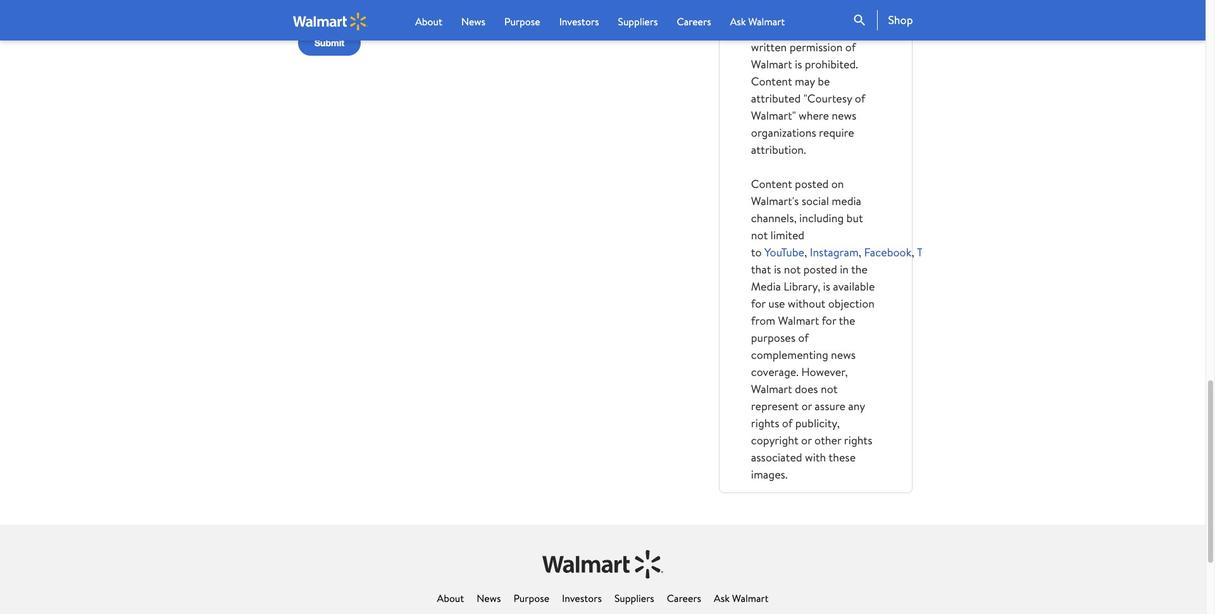 Task type: vqa. For each thing, say whether or not it's contained in the screenshot.
NPB to the right
no



Task type: locate. For each thing, give the bounding box(es) containing it.
about left "news" dropdown button on the top left of the page
[[415, 15, 442, 28]]

for up from
[[751, 296, 766, 311]]

about for about link at the left of page
[[437, 591, 464, 605]]

0 vertical spatial news
[[461, 15, 486, 28]]

1 horizontal spatial rights
[[844, 432, 873, 448]]

1 vertical spatial of
[[782, 415, 793, 431]]

1 vertical spatial careers
[[667, 591, 701, 605]]

1 vertical spatial investors
[[562, 591, 602, 605]]

suppliers link
[[615, 591, 654, 605]]

of down represent
[[782, 415, 793, 431]]

careers
[[677, 15, 711, 28], [667, 591, 701, 605]]

0 vertical spatial investors
[[559, 15, 599, 28]]

careers right suppliers dropdown button
[[677, 15, 711, 28]]

ask for ask walmart link corresponding to home image careers link
[[730, 15, 746, 28]]

0 vertical spatial is
[[774, 261, 781, 277]]

0 vertical spatial ask walmart
[[730, 15, 785, 28]]

careers for walmart logo dark at the bottom of the page
[[667, 591, 701, 605]]

about for the about "dropdown button"
[[415, 15, 442, 28]]

is right 'library,'
[[823, 278, 831, 294]]

not down youtube at the top right
[[784, 261, 801, 277]]

investors
[[559, 15, 599, 28], [562, 591, 602, 605]]

0 vertical spatial ask walmart link
[[730, 14, 785, 29]]

purpose
[[505, 15, 540, 28], [514, 591, 549, 605]]

ask
[[730, 15, 746, 28], [714, 591, 730, 605]]

0 vertical spatial ask
[[730, 15, 746, 28]]

not up the "to"
[[751, 227, 768, 243]]

the right in
[[851, 261, 868, 277]]

0 horizontal spatial ask
[[714, 591, 730, 605]]

purpose right "news" dropdown button on the top left of the page
[[505, 15, 540, 28]]

facebook
[[864, 244, 912, 260]]

purpose for purpose dropdown button
[[505, 15, 540, 28]]

the down the objection
[[839, 313, 855, 328]]

available
[[833, 278, 875, 294]]

1 vertical spatial is
[[823, 278, 831, 294]]

rights
[[751, 415, 780, 431], [844, 432, 873, 448]]

these
[[829, 449, 856, 465]]

careers link
[[677, 14, 711, 29], [667, 591, 701, 605]]

images.
[[751, 466, 788, 482]]

1 vertical spatial ask
[[714, 591, 730, 605]]

or
[[802, 398, 812, 414], [801, 432, 812, 448]]

news for news link
[[477, 591, 501, 605]]

careers link right suppliers "link"
[[667, 591, 701, 605]]

,
[[805, 244, 807, 260], [859, 244, 862, 260], [912, 244, 915, 260], [951, 244, 954, 260]]

coverage.
[[751, 364, 799, 380]]

suppliers for suppliers dropdown button
[[618, 15, 658, 28]]

3 , from the left
[[912, 244, 915, 260]]

1 vertical spatial posted
[[804, 261, 837, 277]]

not inside content posted on walmart's social media channels, including but not limited to
[[751, 227, 768, 243]]

investors down walmart logo dark at the bottom of the page
[[562, 591, 602, 605]]

other
[[815, 432, 842, 448]]

1 horizontal spatial ask
[[730, 15, 746, 28]]

0 vertical spatial for
[[751, 296, 766, 311]]

suppliers
[[618, 15, 658, 28], [615, 591, 654, 605]]

0 vertical spatial careers
[[677, 15, 711, 28]]

1 vertical spatial the
[[839, 313, 855, 328]]

represent
[[751, 398, 799, 414]]

1 vertical spatial news
[[477, 591, 501, 605]]

news right about link at the left of page
[[477, 591, 501, 605]]

is right that
[[774, 261, 781, 277]]

investors right purpose dropdown button
[[559, 15, 599, 28]]

0 horizontal spatial rights
[[751, 415, 780, 431]]

0 vertical spatial posted
[[795, 176, 829, 192]]

rights up these
[[844, 432, 873, 448]]

2 horizontal spatial not
[[821, 381, 838, 397]]

news for "news" dropdown button on the top left of the page
[[461, 15, 486, 28]]

0 vertical spatial suppliers
[[618, 15, 658, 28]]

purpose right news link
[[514, 591, 549, 605]]

not up assure
[[821, 381, 838, 397]]

with
[[805, 449, 826, 465]]

the
[[851, 261, 868, 277], [839, 313, 855, 328]]

for
[[751, 296, 766, 311], [822, 313, 836, 328]]

posted inside content posted on walmart's social media channels, including but not limited to
[[795, 176, 829, 192]]

1 horizontal spatial for
[[822, 313, 836, 328]]

0 vertical spatial about
[[415, 15, 442, 28]]

1 , from the left
[[805, 244, 807, 260]]

or up the with
[[801, 432, 812, 448]]

1 horizontal spatial not
[[784, 261, 801, 277]]

library,
[[784, 278, 821, 294]]

posted up social
[[795, 176, 829, 192]]

news right the about "dropdown button"
[[461, 15, 486, 28]]

walmart's
[[751, 193, 799, 209]]

0 vertical spatial careers link
[[677, 14, 711, 29]]

about
[[415, 15, 442, 28], [437, 591, 464, 605]]

twitter link
[[917, 244, 951, 260]]

0 vertical spatial purpose
[[505, 15, 540, 28]]

1 vertical spatial not
[[784, 261, 801, 277]]

ask walmart for ask walmart link corresponding to home image careers link
[[730, 15, 785, 28]]

careers right suppliers "link"
[[667, 591, 701, 605]]

assure
[[815, 398, 846, 414]]

of
[[798, 330, 809, 346], [782, 415, 793, 431]]

twitter
[[917, 244, 951, 260]]

careers link for home image
[[677, 14, 711, 29]]

from
[[751, 313, 776, 328]]

ask walmart
[[730, 15, 785, 28], [714, 591, 769, 605]]

0 vertical spatial not
[[751, 227, 768, 243]]

1 vertical spatial careers link
[[667, 591, 701, 605]]

shop link
[[878, 10, 913, 30]]

about left news link
[[437, 591, 464, 605]]

4 , from the left
[[951, 244, 954, 260]]

youtube link
[[765, 244, 805, 260]]

news
[[461, 15, 486, 28], [477, 591, 501, 605]]

suppliers right investors dropdown button
[[618, 15, 658, 28]]

careers link right suppliers dropdown button
[[677, 14, 711, 29]]

1 vertical spatial purpose
[[514, 591, 549, 605]]

ask walmart link
[[730, 14, 785, 29], [714, 591, 769, 605]]

1 vertical spatial ask walmart
[[714, 591, 769, 605]]

1 vertical spatial ask walmart link
[[714, 591, 769, 605]]

0 horizontal spatial is
[[774, 261, 781, 277]]

or down does
[[802, 398, 812, 414]]

social
[[802, 193, 829, 209]]

purposes
[[751, 330, 796, 346]]

however,
[[801, 364, 848, 380]]

facebook link
[[864, 244, 912, 260]]

content
[[751, 176, 792, 192]]

1 vertical spatial or
[[801, 432, 812, 448]]

investors for investors dropdown button
[[559, 15, 599, 28]]

1 horizontal spatial of
[[798, 330, 809, 346]]

1 vertical spatial suppliers
[[615, 591, 654, 605]]

objection
[[828, 296, 875, 311]]

walmart
[[748, 15, 785, 28], [778, 313, 819, 328], [751, 381, 792, 397], [732, 591, 769, 605]]

not
[[751, 227, 768, 243], [784, 261, 801, 277], [821, 381, 838, 397]]

is
[[774, 261, 781, 277], [823, 278, 831, 294]]

any
[[848, 398, 865, 414]]

rights up copyright
[[751, 415, 780, 431]]

search
[[852, 13, 867, 28]]

1 vertical spatial about
[[437, 591, 464, 605]]

0 vertical spatial or
[[802, 398, 812, 414]]

of up complementing
[[798, 330, 809, 346]]

to
[[751, 244, 762, 260]]

instagram link
[[810, 244, 859, 260]]

purpose link
[[514, 591, 549, 605]]

but
[[847, 210, 863, 226]]

ask walmart for ask walmart link associated with careers link corresponding to walmart logo dark at the bottom of the page
[[714, 591, 769, 605]]

2 vertical spatial not
[[821, 381, 838, 397]]

including
[[800, 210, 844, 226]]

posted down instagram link
[[804, 261, 837, 277]]

suppliers down walmart logo dark at the bottom of the page
[[615, 591, 654, 605]]

2 or from the top
[[801, 432, 812, 448]]

0 horizontal spatial not
[[751, 227, 768, 243]]

purpose for purpose link
[[514, 591, 549, 605]]

media
[[832, 193, 862, 209]]

posted
[[795, 176, 829, 192], [804, 261, 837, 277]]

1 or from the top
[[802, 398, 812, 414]]

for down "without"
[[822, 313, 836, 328]]



Task type: describe. For each thing, give the bounding box(es) containing it.
0 vertical spatial the
[[851, 261, 868, 277]]

home image
[[293, 12, 368, 30]]

instagram
[[810, 244, 859, 260]]

careers for home image
[[677, 15, 711, 28]]

channels,
[[751, 210, 797, 226]]

walmart logo dark image
[[543, 550, 663, 579]]

purpose button
[[505, 14, 540, 29]]

without
[[788, 296, 826, 311]]

suppliers button
[[618, 14, 658, 29]]

about button
[[415, 14, 442, 29]]

news
[[831, 347, 856, 363]]

, that is not posted in the media library, is available for use without objection from walmart for the purposes of complementing news coverage. however, walmart does not represent or assure any rights of publicity, copyright or other rights associated with these images.
[[751, 244, 954, 482]]

youtube
[[765, 244, 805, 260]]

1 horizontal spatial is
[[823, 278, 831, 294]]

investors for investors link
[[562, 591, 602, 605]]

news button
[[461, 14, 486, 29]]

copyright
[[751, 432, 799, 448]]

ask for ask walmart link associated with careers link corresponding to walmart logo dark at the bottom of the page
[[714, 591, 730, 605]]

does
[[795, 381, 818, 397]]

associated
[[751, 449, 802, 465]]

investors button
[[559, 14, 599, 29]]

on
[[832, 176, 844, 192]]

suppliers for suppliers "link"
[[615, 591, 654, 605]]

media
[[751, 278, 781, 294]]

ask walmart link for home image careers link
[[730, 14, 785, 29]]

news link
[[477, 591, 501, 605]]

content posted on walmart's social media channels, including but not limited to
[[751, 176, 863, 260]]

ask walmart link for careers link corresponding to walmart logo dark at the bottom of the page
[[714, 591, 769, 605]]

posted inside , that is not posted in the media library, is available for use without objection from walmart for the purposes of complementing news coverage. however, walmart does not represent or assure any rights of publicity, copyright or other rights associated with these images.
[[804, 261, 837, 277]]

use
[[769, 296, 785, 311]]

0 vertical spatial of
[[798, 330, 809, 346]]

complementing
[[751, 347, 828, 363]]

youtube , instagram , facebook , twitter
[[765, 244, 951, 260]]

about link
[[437, 591, 464, 605]]

1 vertical spatial for
[[822, 313, 836, 328]]

1 vertical spatial rights
[[844, 432, 873, 448]]

publicity,
[[796, 415, 840, 431]]

shop
[[888, 12, 913, 28]]

investors link
[[562, 591, 602, 605]]

careers link for walmart logo dark at the bottom of the page
[[667, 591, 701, 605]]

limited
[[771, 227, 805, 243]]

0 horizontal spatial for
[[751, 296, 766, 311]]

0 horizontal spatial of
[[782, 415, 793, 431]]

, inside , that is not posted in the media library, is available for use without objection from walmart for the purposes of complementing news coverage. however, walmart does not represent or assure any rights of publicity, copyright or other rights associated with these images.
[[951, 244, 954, 260]]

in
[[840, 261, 849, 277]]

0 vertical spatial rights
[[751, 415, 780, 431]]

2 , from the left
[[859, 244, 862, 260]]

that
[[751, 261, 771, 277]]



